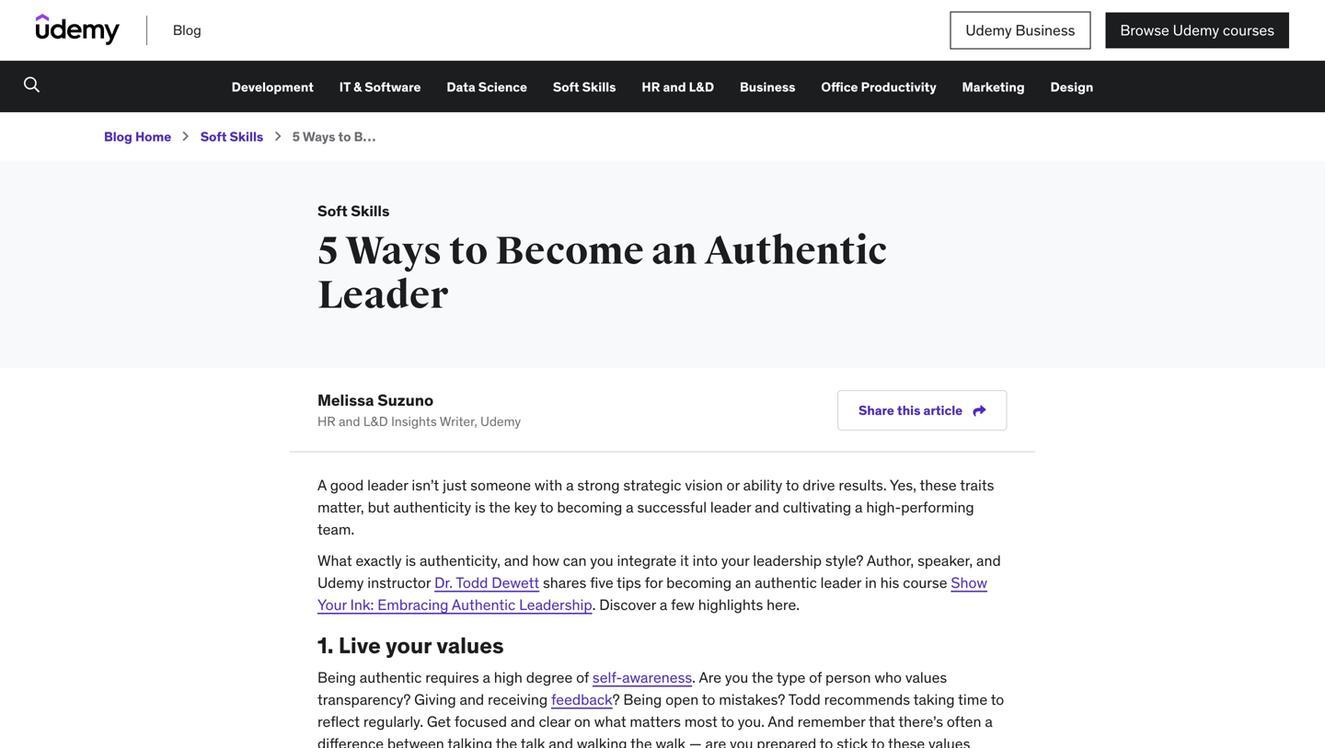 Task type: vqa. For each thing, say whether or not it's contained in the screenshot.
realize
no



Task type: describe. For each thing, give the bounding box(es) containing it.
feedback link
[[551, 690, 613, 709]]

results.
[[839, 476, 887, 495]]

and inside a good leader isn't just someone with a strong strategic vision or ability to drive results. yes, these traits matter, but authenticity is the key to becoming a successful leader and cultivating a high-performing team.
[[755, 498, 779, 517]]

development
[[232, 79, 314, 95]]

2 vertical spatial leader
[[821, 574, 862, 592]]

and inside melissa suzuno hr and l&d insights writer, udemy
[[339, 413, 360, 430]]

authenticity,
[[420, 551, 501, 570]]

udemy image
[[36, 11, 119, 48]]

walk
[[656, 734, 686, 748]]

office productivity link
[[821, 79, 937, 95]]

1 of from the left
[[576, 668, 589, 687]]

dr. todd dewett shares five tips for becoming an authentic leader in his course
[[434, 574, 951, 592]]

a right with
[[566, 476, 574, 495]]

. for discover
[[592, 596, 596, 614]]

?
[[613, 690, 620, 709]]

requires
[[425, 668, 479, 687]]

writer,
[[440, 413, 477, 430]]

talk
[[521, 734, 545, 748]]

blog home link
[[104, 128, 171, 145]]

0 horizontal spatial soft skills link
[[200, 128, 263, 145]]

0 vertical spatial authentic
[[755, 574, 817, 592]]

article
[[924, 402, 963, 419]]

1 vertical spatial soft
[[200, 128, 227, 145]]

often
[[947, 712, 981, 731]]

just
[[443, 476, 467, 495]]

what exactly is authenticity, and how can you integrate it into your leadership style? author, speaker, and udemy instructor
[[317, 551, 1001, 592]]

style?
[[825, 551, 864, 570]]

dewett
[[492, 574, 539, 592]]

matters
[[630, 712, 681, 731]]

walking
[[577, 734, 627, 748]]

transparency?
[[317, 690, 411, 709]]

it & software
[[339, 79, 421, 95]]

the inside . are you the type of person who values transparency? giving and receiving
[[752, 668, 773, 687]]

? being open to mistakes? todd recommends taking time to reflect regularly. get focused and clear on what matters most to you. and remember that there's often a difference between talking the talk and walking the walk — are you prepared to stick to these valu
[[317, 690, 1004, 748]]

matter,
[[317, 498, 364, 517]]

of inside . are you the type of person who values transparency? giving and receiving
[[809, 668, 822, 687]]

giving
[[414, 690, 456, 709]]

share this article link
[[837, 390, 1007, 431]]

shares
[[543, 574, 587, 592]]

authentic inside soft skills 5 ways to become an authentic leader
[[704, 227, 887, 275]]

udemy up marketing
[[966, 21, 1012, 39]]

being inside ? being open to mistakes? todd recommends taking time to reflect regularly. get focused and clear on what matters most to you. and remember that there's often a difference between talking the talk and walking the walk — are you prepared to stick to these valu
[[623, 690, 662, 709]]

high
[[494, 668, 523, 687]]

person
[[826, 668, 871, 687]]

good
[[330, 476, 364, 495]]

performing
[[901, 498, 974, 517]]

udemy business
[[966, 21, 1075, 39]]

values inside . are you the type of person who values transparency? giving and receiving
[[905, 668, 947, 687]]

. are you the type of person who values transparency? giving and receiving
[[317, 668, 947, 709]]

are
[[705, 734, 726, 748]]

. for are
[[692, 668, 696, 687]]

on
[[574, 712, 591, 731]]

difference
[[317, 734, 384, 748]]

leadership
[[753, 551, 822, 570]]

show your ink: embracing authentic leadership link
[[317, 574, 988, 614]]

software
[[365, 79, 421, 95]]

strong
[[577, 476, 620, 495]]

team.
[[317, 520, 355, 539]]

udemy inside what exactly is authenticity, and how can you integrate it into your leadership style? author, speaker, and udemy instructor
[[317, 574, 364, 592]]

ink:
[[350, 596, 374, 614]]

5 ways to become an authentic leader
[[292, 128, 530, 145]]

soft inside soft skills 5 ways to become an authentic leader
[[317, 202, 348, 220]]

and inside . are you the type of person who values transparency? giving and receiving
[[460, 690, 484, 709]]

yes,
[[890, 476, 917, 495]]

between
[[387, 734, 444, 748]]

home
[[135, 128, 171, 145]]

udemy business link
[[950, 11, 1091, 49]]

0 vertical spatial hr
[[642, 79, 660, 95]]

a down strategic
[[626, 498, 634, 517]]

become inside soft skills 5 ways to become an authentic leader
[[495, 227, 644, 275]]

the inside a good leader isn't just someone with a strong strategic vision or ability to drive results. yes, these traits matter, but authenticity is the key to becoming a successful leader and cultivating a high-performing team.
[[489, 498, 511, 517]]

0 horizontal spatial 5
[[292, 128, 300, 145]]

udemy right browse
[[1173, 21, 1219, 39]]

share
[[859, 402, 894, 419]]

that
[[869, 712, 895, 731]]

blog for blog
[[173, 21, 201, 39]]

the left the talk
[[496, 734, 517, 748]]

here.
[[767, 596, 800, 614]]

mistakes?
[[719, 690, 785, 709]]

development link
[[232, 79, 314, 95]]

reflect
[[317, 712, 360, 731]]

productivity
[[861, 79, 937, 95]]

becoming inside a good leader isn't just someone with a strong strategic vision or ability to drive results. yes, these traits matter, but authenticity is the key to becoming a successful leader and cultivating a high-performing team.
[[557, 498, 622, 517]]

it
[[339, 79, 351, 95]]

design
[[1051, 79, 1094, 95]]

course
[[903, 574, 947, 592]]

vision
[[685, 476, 723, 495]]

speaker,
[[918, 551, 973, 570]]

live
[[339, 632, 381, 660]]

can
[[563, 551, 587, 570]]

1.
[[317, 632, 334, 660]]

l&d inside melissa suzuno hr and l&d insights writer, udemy
[[363, 413, 388, 430]]

prepared
[[757, 734, 817, 748]]

share icon image
[[973, 403, 986, 418]]

awareness
[[622, 668, 692, 687]]

cultivating
[[783, 498, 851, 517]]

0 vertical spatial authentic
[[425, 128, 485, 145]]

search icon image
[[24, 75, 40, 94]]

data
[[447, 79, 476, 95]]

courses
[[1223, 21, 1275, 39]]

melissa suzuno hr and l&d insights writer, udemy
[[317, 390, 521, 430]]

1 horizontal spatial leader
[[710, 498, 751, 517]]

science
[[478, 79, 527, 95]]

feedback
[[551, 690, 613, 709]]

get
[[427, 712, 451, 731]]

ability
[[743, 476, 783, 495]]

soft skills for top soft skills link
[[553, 79, 616, 95]]

a inside ? being open to mistakes? todd recommends taking time to reflect regularly. get focused and clear on what matters most to you. and remember that there's often a difference between talking the talk and walking the walk — are you prepared to stick to these valu
[[985, 712, 993, 731]]

marketing
[[962, 79, 1025, 95]]

0 vertical spatial being
[[317, 668, 356, 687]]

these inside ? being open to mistakes? todd recommends taking time to reflect regularly. get focused and clear on what matters most to you. and remember that there's often a difference between talking the talk and walking the walk — are you prepared to stick to these valu
[[888, 734, 925, 748]]

few
[[671, 596, 695, 614]]

isn't
[[412, 476, 439, 495]]

todd inside ? being open to mistakes? todd recommends taking time to reflect regularly. get focused and clear on what matters most to you. and remember that there's often a difference between talking the talk and walking the walk — are you prepared to stick to these valu
[[788, 690, 821, 709]]



Task type: locate. For each thing, give the bounding box(es) containing it.
ways
[[303, 128, 335, 145], [346, 227, 442, 275]]

0 horizontal spatial soft
[[200, 128, 227, 145]]

of right the type
[[809, 668, 822, 687]]

to
[[338, 128, 351, 145], [449, 227, 488, 275], [786, 476, 799, 495], [540, 498, 554, 517], [702, 690, 715, 709], [991, 690, 1004, 709], [721, 712, 734, 731], [820, 734, 833, 748], [871, 734, 885, 748]]

1 horizontal spatial .
[[692, 668, 696, 687]]

strategic
[[623, 476, 681, 495]]

your down embracing
[[386, 632, 432, 660]]

an inside soft skills 5 ways to become an authentic leader
[[652, 227, 697, 275]]

values up taking
[[905, 668, 947, 687]]

0 vertical spatial is
[[475, 498, 486, 517]]

business link
[[740, 79, 796, 95]]

1 horizontal spatial soft skills link
[[553, 79, 616, 95]]

you inside what exactly is authenticity, and how can you integrate it into your leadership style? author, speaker, and udemy instructor
[[590, 551, 614, 570]]

0 vertical spatial todd
[[456, 574, 488, 592]]

leader inside soft skills 5 ways to become an authentic leader
[[317, 272, 448, 320]]

0 vertical spatial l&d
[[689, 79, 714, 95]]

0 vertical spatial blog
[[173, 21, 201, 39]]

ways inside soft skills 5 ways to become an authentic leader
[[346, 227, 442, 275]]

hr and l&d
[[642, 79, 714, 95]]

0 horizontal spatial soft skills
[[200, 128, 263, 145]]

1 horizontal spatial skills
[[351, 202, 390, 220]]

being down self-awareness link
[[623, 690, 662, 709]]

1 vertical spatial l&d
[[363, 413, 388, 430]]

you right the are
[[725, 668, 748, 687]]

skills down development
[[230, 128, 263, 145]]

of up feedback
[[576, 668, 589, 687]]

0 horizontal spatial ways
[[303, 128, 335, 145]]

soft skills 5 ways to become an authentic leader
[[317, 202, 887, 320]]

2 vertical spatial authentic
[[452, 596, 516, 614]]

udemy inside melissa suzuno hr and l&d insights writer, udemy
[[480, 413, 521, 430]]

these inside a good leader isn't just someone with a strong strategic vision or ability to drive results. yes, these traits matter, but authenticity is the key to becoming a successful leader and cultivating a high-performing team.
[[920, 476, 957, 495]]

1 horizontal spatial become
[[495, 227, 644, 275]]

show
[[951, 574, 988, 592]]

becoming up . discover a few highlights here.
[[666, 574, 732, 592]]

focused
[[454, 712, 507, 731]]

l&d left business 'link'
[[689, 79, 714, 95]]

is up instructor
[[405, 551, 416, 570]]

0 horizontal spatial of
[[576, 668, 589, 687]]

0 horizontal spatial an
[[407, 128, 422, 145]]

1 vertical spatial leader
[[710, 498, 751, 517]]

1 vertical spatial skills
[[230, 128, 263, 145]]

you up five at the bottom
[[590, 551, 614, 570]]

1 horizontal spatial ways
[[346, 227, 442, 275]]

1 vertical spatial .
[[692, 668, 696, 687]]

1 horizontal spatial becoming
[[666, 574, 732, 592]]

most
[[685, 712, 718, 731]]

this
[[897, 402, 921, 419]]

0 vertical spatial an
[[407, 128, 422, 145]]

—
[[689, 734, 702, 748]]

blog for blog home
[[104, 128, 132, 145]]

with
[[535, 476, 562, 495]]

2 horizontal spatial an
[[735, 574, 751, 592]]

1 horizontal spatial 5
[[317, 227, 338, 275]]

authentic inside show your ink: embracing authentic leadership
[[452, 596, 516, 614]]

clear
[[539, 712, 571, 731]]

integrate
[[617, 551, 677, 570]]

highlights
[[698, 596, 763, 614]]

authenticity
[[393, 498, 471, 517]]

a right "often"
[[985, 712, 993, 731]]

values
[[437, 632, 504, 660], [905, 668, 947, 687]]

0 vertical spatial business
[[1016, 21, 1075, 39]]

0 vertical spatial soft
[[553, 79, 579, 95]]

being down the 1.
[[317, 668, 356, 687]]

2 of from the left
[[809, 668, 822, 687]]

leader down "style?"
[[821, 574, 862, 592]]

0 vertical spatial soft skills
[[553, 79, 616, 95]]

0 horizontal spatial become
[[354, 128, 404, 145]]

1 horizontal spatial l&d
[[689, 79, 714, 95]]

0 horizontal spatial l&d
[[363, 413, 388, 430]]

1 vertical spatial hr
[[317, 413, 336, 430]]

0 vertical spatial leader
[[488, 128, 530, 145]]

soft skills link down development
[[200, 128, 263, 145]]

2 vertical spatial an
[[735, 574, 751, 592]]

0 horizontal spatial authentic
[[360, 668, 422, 687]]

being
[[317, 668, 356, 687], [623, 690, 662, 709]]

authentic down leadership
[[755, 574, 817, 592]]

in
[[865, 574, 877, 592]]

1 vertical spatial become
[[495, 227, 644, 275]]

authentic up transparency? at the left of page
[[360, 668, 422, 687]]

you down you.
[[730, 734, 753, 748]]

it
[[680, 551, 689, 570]]

who
[[875, 668, 902, 687]]

1 vertical spatial ways
[[346, 227, 442, 275]]

2 horizontal spatial leader
[[821, 574, 862, 592]]

0 vertical spatial becoming
[[557, 498, 622, 517]]

0 vertical spatial these
[[920, 476, 957, 495]]

hr inside melissa suzuno hr and l&d insights writer, udemy
[[317, 413, 336, 430]]

0 vertical spatial 5
[[292, 128, 300, 145]]

0 vertical spatial soft skills link
[[553, 79, 616, 95]]

are
[[699, 668, 722, 687]]

is down someone on the bottom
[[475, 498, 486, 517]]

remember
[[798, 712, 865, 731]]

1 horizontal spatial todd
[[788, 690, 821, 709]]

values up requires
[[437, 632, 504, 660]]

into
[[693, 551, 718, 570]]

&
[[353, 79, 362, 95]]

soft skills right "science"
[[553, 79, 616, 95]]

udemy
[[966, 21, 1012, 39], [1173, 21, 1219, 39], [480, 413, 521, 430], [317, 574, 364, 592]]

these up performing
[[920, 476, 957, 495]]

blog home
[[104, 128, 171, 145]]

browse udemy courses link
[[1106, 12, 1289, 48]]

0 horizontal spatial business
[[740, 79, 796, 95]]

1 horizontal spatial being
[[623, 690, 662, 709]]

data science link
[[447, 79, 527, 95]]

. left the are
[[692, 668, 696, 687]]

a left few
[[660, 596, 667, 614]]

0 vertical spatial ways
[[303, 128, 335, 145]]

for
[[645, 574, 663, 592]]

0 horizontal spatial leader
[[367, 476, 408, 495]]

0 horizontal spatial values
[[437, 632, 504, 660]]

1 vertical spatial 5
[[317, 227, 338, 275]]

1. live your values
[[317, 632, 504, 660]]

0 vertical spatial become
[[354, 128, 404, 145]]

design link
[[1051, 79, 1094, 95]]

1 vertical spatial your
[[386, 632, 432, 660]]

0 horizontal spatial becoming
[[557, 498, 622, 517]]

these down there's on the bottom right of the page
[[888, 734, 925, 748]]

you inside . are you the type of person who values transparency? giving and receiving
[[725, 668, 748, 687]]

0 horizontal spatial is
[[405, 551, 416, 570]]

1 vertical spatial soft skills
[[200, 128, 263, 145]]

discover
[[599, 596, 656, 614]]

1 vertical spatial becoming
[[666, 574, 732, 592]]

a down results.
[[855, 498, 863, 517]]

0 horizontal spatial skills
[[230, 128, 263, 145]]

l&d down suzuno
[[363, 413, 388, 430]]

leader
[[488, 128, 530, 145], [317, 272, 448, 320]]

your inside what exactly is authenticity, and how can you integrate it into your leadership style? author, speaker, and udemy instructor
[[721, 551, 750, 570]]

1 horizontal spatial business
[[1016, 21, 1075, 39]]

or
[[727, 476, 740, 495]]

1 vertical spatial business
[[740, 79, 796, 95]]

0 vertical spatial .
[[592, 596, 596, 614]]

2 horizontal spatial soft
[[553, 79, 579, 95]]

skills left hr and l&d link
[[582, 79, 616, 95]]

1 horizontal spatial an
[[652, 227, 697, 275]]

dr.
[[434, 574, 453, 592]]

data science
[[447, 79, 527, 95]]

1 vertical spatial blog
[[104, 128, 132, 145]]

1 vertical spatial an
[[652, 227, 697, 275]]

traits
[[960, 476, 994, 495]]

tips
[[617, 574, 641, 592]]

1 vertical spatial authentic
[[360, 668, 422, 687]]

authentic
[[755, 574, 817, 592], [360, 668, 422, 687]]

hr
[[642, 79, 660, 95], [317, 413, 336, 430]]

2 vertical spatial soft
[[317, 202, 348, 220]]

open
[[666, 690, 699, 709]]

0 horizontal spatial leader
[[317, 272, 448, 320]]

and
[[768, 712, 794, 731]]

your right the "into"
[[721, 551, 750, 570]]

to inside soft skills 5 ways to become an authentic leader
[[449, 227, 488, 275]]

1 horizontal spatial leader
[[488, 128, 530, 145]]

1 vertical spatial soft skills link
[[200, 128, 263, 145]]

1 vertical spatial you
[[725, 668, 748, 687]]

soft
[[553, 79, 579, 95], [200, 128, 227, 145], [317, 202, 348, 220]]

business left office
[[740, 79, 796, 95]]

how
[[532, 551, 559, 570]]

it & software link
[[339, 79, 421, 95]]

1 vertical spatial authentic
[[704, 227, 887, 275]]

1 horizontal spatial of
[[809, 668, 822, 687]]

5 inside soft skills 5 ways to become an authentic leader
[[317, 227, 338, 275]]

1 vertical spatial is
[[405, 551, 416, 570]]

soft skills link right "science"
[[553, 79, 616, 95]]

leader up but
[[367, 476, 408, 495]]

blog
[[173, 21, 201, 39], [104, 128, 132, 145]]

2 horizontal spatial skills
[[582, 79, 616, 95]]

the down someone on the bottom
[[489, 498, 511, 517]]

drive
[[803, 476, 835, 495]]

his
[[880, 574, 899, 592]]

soft skills down development
[[200, 128, 263, 145]]

1 vertical spatial values
[[905, 668, 947, 687]]

0 vertical spatial your
[[721, 551, 750, 570]]

todd down authenticity,
[[456, 574, 488, 592]]

1 horizontal spatial values
[[905, 668, 947, 687]]

key
[[514, 498, 537, 517]]

high-
[[866, 498, 901, 517]]

leader down or in the right bottom of the page
[[710, 498, 751, 517]]

Search text field
[[0, 61, 55, 112]]

you.
[[738, 712, 765, 731]]

0 horizontal spatial hr
[[317, 413, 336, 430]]

blog link
[[173, 21, 201, 39]]

skills for soft skills link to the left
[[230, 128, 263, 145]]

todd down the type
[[788, 690, 821, 709]]

1 horizontal spatial hr
[[642, 79, 660, 95]]

soft skills
[[553, 79, 616, 95], [200, 128, 263, 145]]

being authentic requires a high degree of self-awareness
[[317, 668, 692, 687]]

1 horizontal spatial authentic
[[755, 574, 817, 592]]

receiving
[[488, 690, 548, 709]]

an
[[407, 128, 422, 145], [652, 227, 697, 275], [735, 574, 751, 592]]

. discover a few highlights here.
[[592, 596, 800, 614]]

0 vertical spatial values
[[437, 632, 504, 660]]

todd
[[456, 574, 488, 592], [788, 690, 821, 709]]

1 horizontal spatial soft
[[317, 202, 348, 220]]

0 vertical spatial leader
[[367, 476, 408, 495]]

0 horizontal spatial your
[[386, 632, 432, 660]]

0 horizontal spatial .
[[592, 596, 596, 614]]

becoming down strong
[[557, 498, 622, 517]]

0 horizontal spatial blog
[[104, 128, 132, 145]]

. down five at the bottom
[[592, 596, 596, 614]]

skills down 5 ways to become an authentic leader
[[351, 202, 390, 220]]

.
[[592, 596, 596, 614], [692, 668, 696, 687]]

0 horizontal spatial todd
[[456, 574, 488, 592]]

1 vertical spatial being
[[623, 690, 662, 709]]

business up design link
[[1016, 21, 1075, 39]]

you inside ? being open to mistakes? todd recommends taking time to reflect regularly. get focused and clear on what matters most to you. and remember that there's often a difference between talking the talk and walking the walk — are you prepared to stick to these valu
[[730, 734, 753, 748]]

is inside a good leader isn't just someone with a strong strategic vision or ability to drive results. yes, these traits matter, but authenticity is the key to becoming a successful leader and cultivating a high-performing team.
[[475, 498, 486, 517]]

but
[[368, 498, 390, 517]]

skills inside soft skills 5 ways to become an authentic leader
[[351, 202, 390, 220]]

the up mistakes?
[[752, 668, 773, 687]]

skills for top soft skills link
[[582, 79, 616, 95]]

. inside . are you the type of person who values transparency? giving and receiving
[[692, 668, 696, 687]]

recommends
[[824, 690, 910, 709]]

type
[[777, 668, 806, 687]]

browse
[[1120, 21, 1170, 39]]

a left high
[[483, 668, 490, 687]]

0 vertical spatial you
[[590, 551, 614, 570]]

the down the matters
[[630, 734, 652, 748]]

2 vertical spatial skills
[[351, 202, 390, 220]]

of
[[576, 668, 589, 687], [809, 668, 822, 687]]

melissa
[[317, 390, 374, 410]]

2 vertical spatial you
[[730, 734, 753, 748]]

1 horizontal spatial your
[[721, 551, 750, 570]]

1 horizontal spatial soft skills
[[553, 79, 616, 95]]

soft skills for soft skills link to the left
[[200, 128, 263, 145]]

udemy right writer,
[[480, 413, 521, 430]]

1 vertical spatial these
[[888, 734, 925, 748]]

udemy down the what
[[317, 574, 364, 592]]

0 vertical spatial skills
[[582, 79, 616, 95]]

is inside what exactly is authenticity, and how can you integrate it into your leadership style? author, speaker, and udemy instructor
[[405, 551, 416, 570]]

leadership
[[519, 596, 592, 614]]

l&d
[[689, 79, 714, 95], [363, 413, 388, 430]]

degree
[[526, 668, 573, 687]]



